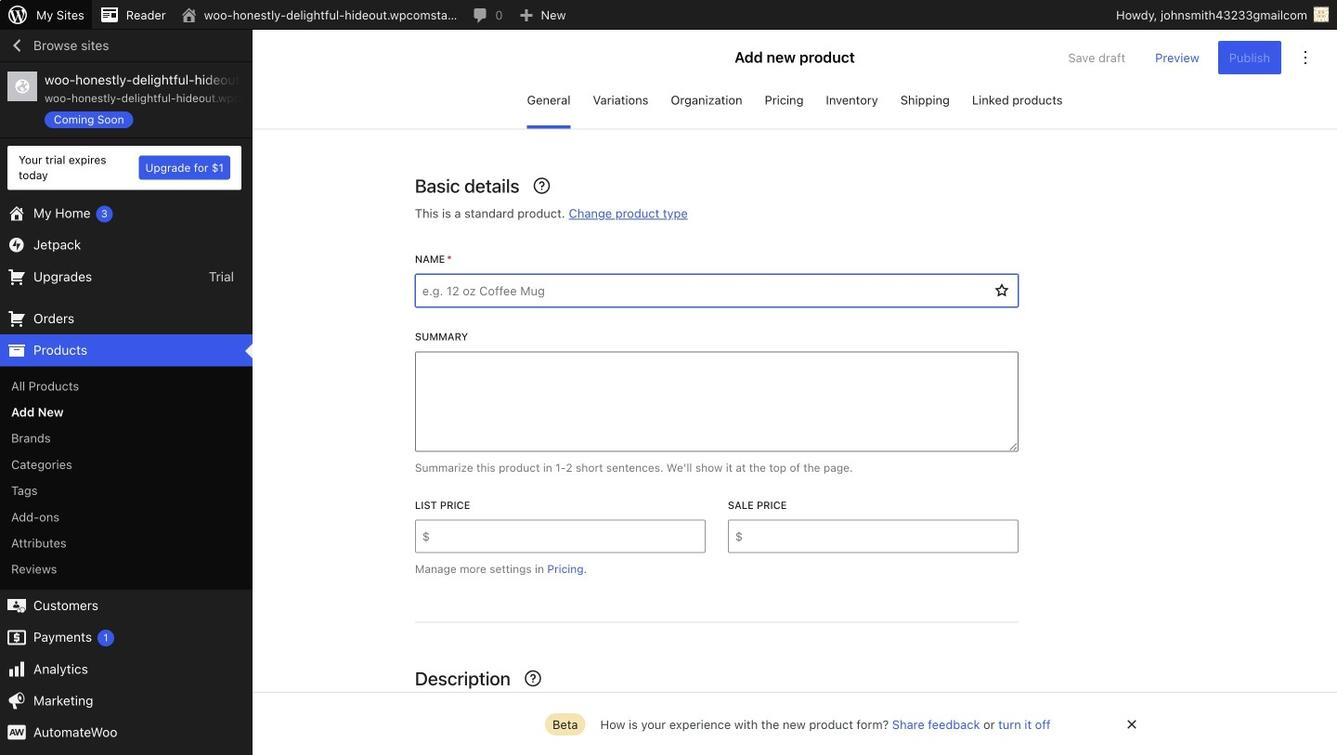 Task type: vqa. For each thing, say whether or not it's contained in the screenshot.
"MARK AS FEATURED" Image
yes



Task type: describe. For each thing, give the bounding box(es) containing it.
mark as featured image
[[991, 280, 1013, 302]]

view helper text image
[[531, 175, 553, 197]]

1 block: product section document from the top
[[415, 175, 1019, 623]]

block: columns document
[[415, 498, 1019, 578]]



Task type: locate. For each thing, give the bounding box(es) containing it.
options image
[[1295, 46, 1317, 69]]

toolbar navigation
[[0, 0, 1338, 33]]

None field
[[430, 520, 706, 553], [743, 520, 1019, 553], [430, 520, 706, 553], [743, 520, 1019, 553]]

2 block: product section document from the top
[[415, 668, 1019, 755]]

hide this message image
[[1121, 714, 1144, 736]]

0 vertical spatial block: product section document
[[415, 175, 1019, 623]]

view helper text image
[[522, 668, 544, 690]]

block: product section document
[[415, 175, 1019, 623], [415, 668, 1019, 755]]

1 vertical spatial block: product section document
[[415, 668, 1019, 755]]

product editor top bar. region
[[253, 30, 1338, 129]]

None text field
[[415, 351, 1019, 452], [415, 720, 1019, 755], [415, 351, 1019, 452], [415, 720, 1019, 755]]

tab list
[[253, 85, 1338, 129]]

e.g. 12 oz Coffee Mug field
[[415, 274, 986, 307]]

block: product details section description document
[[415, 204, 1019, 223]]

main menu navigation
[[0, 30, 253, 755]]



